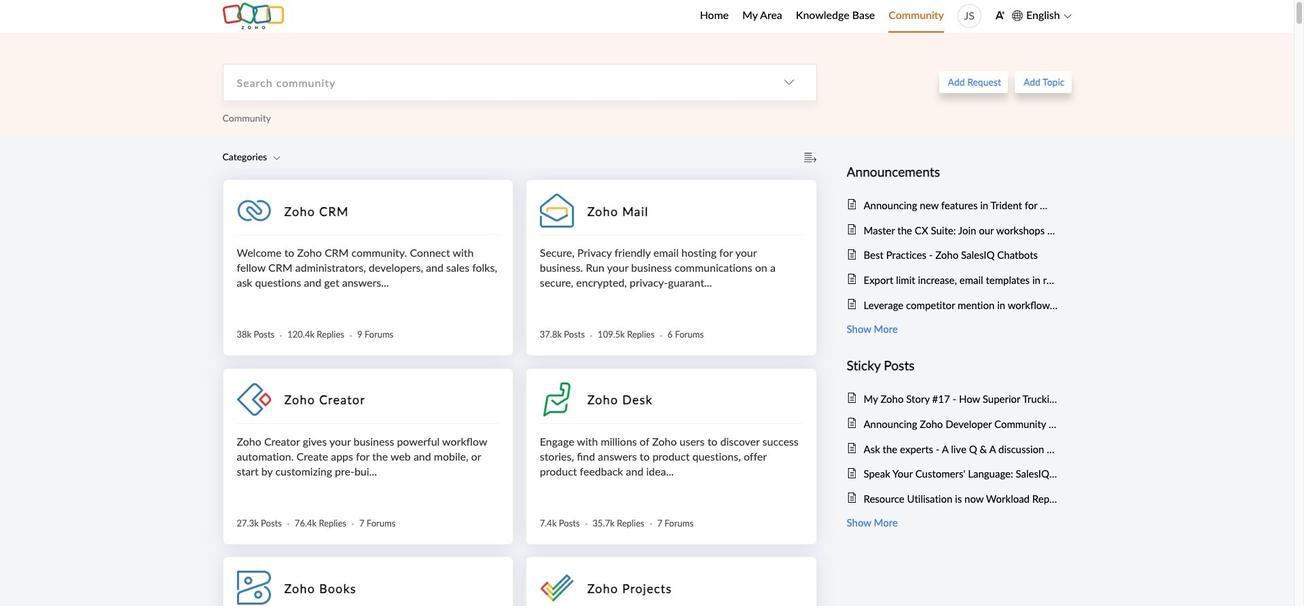 Task type: locate. For each thing, give the bounding box(es) containing it.
0 horizontal spatial choose category image
[[273, 155, 280, 162]]

2 heading from the top
[[847, 356, 1059, 376]]

0 horizontal spatial choose category element
[[223, 151, 280, 163]]

heading
[[847, 162, 1059, 182], [847, 356, 1059, 376]]

user preference image
[[996, 10, 1006, 20]]

0 vertical spatial choose category image
[[784, 77, 795, 88]]

1 heading from the top
[[847, 162, 1059, 182]]

reader view image
[[804, 151, 817, 165]]

1 vertical spatial choose category image
[[273, 155, 280, 162]]

0 vertical spatial choose category element
[[762, 64, 817, 100]]

1 horizontal spatial choose category image
[[784, 77, 795, 88]]

choose category element
[[762, 64, 817, 100], [223, 151, 280, 163]]

choose category image
[[784, 77, 795, 88], [273, 155, 280, 162]]

1 horizontal spatial choose category element
[[762, 64, 817, 100]]

Search community  field
[[223, 64, 762, 100]]

0 vertical spatial heading
[[847, 162, 1059, 182]]

1 vertical spatial heading
[[847, 356, 1059, 376]]



Task type: vqa. For each thing, say whether or not it's contained in the screenshot.
the bottom heading
yes



Task type: describe. For each thing, give the bounding box(es) containing it.
choose category image for bottom "choose category" element
[[273, 155, 280, 162]]

user preference element
[[996, 6, 1006, 27]]

1 vertical spatial choose category element
[[223, 151, 280, 163]]

choose languages element
[[1013, 7, 1072, 24]]

choose category image for the top "choose category" element
[[784, 77, 795, 88]]



